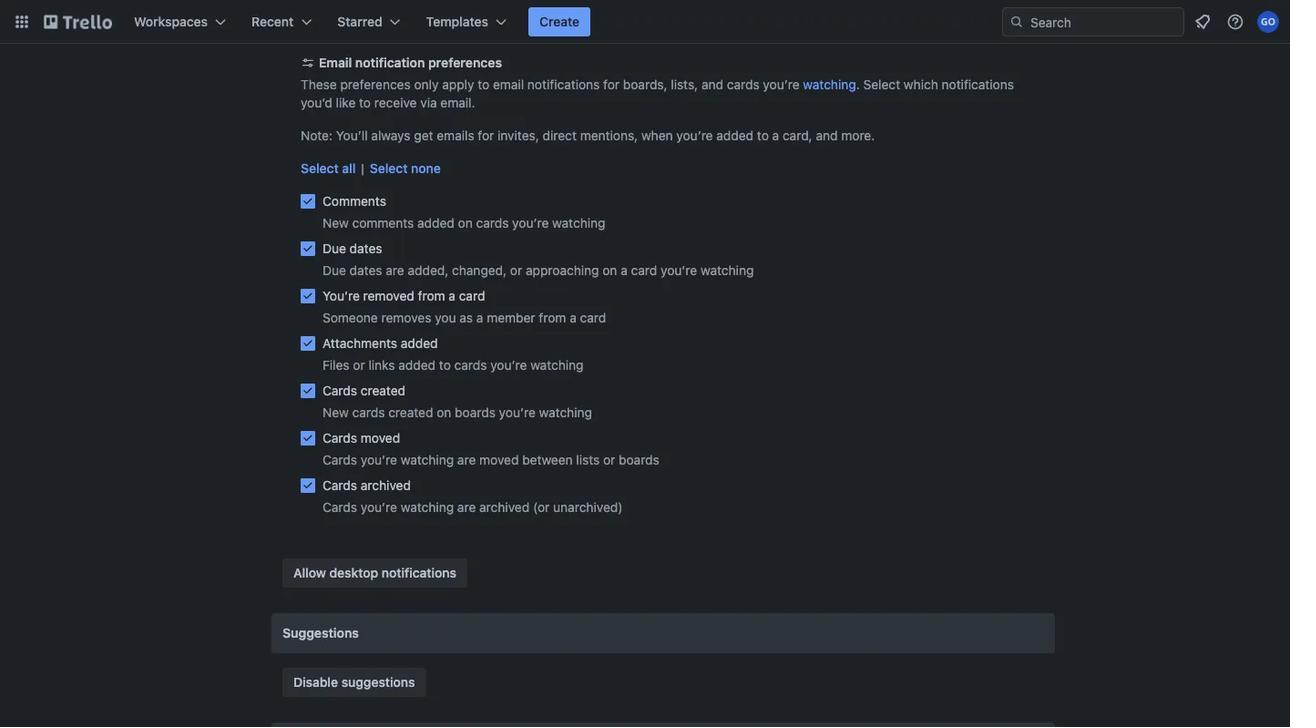 Task type: locate. For each thing, give the bounding box(es) containing it.
card down approaching in the left top of the page
[[580, 310, 606, 325]]

more.
[[842, 128, 875, 143]]

cards for cards you're watching are archived (or unarchived)
[[323, 500, 357, 515]]

or down attachments
[[353, 358, 365, 373]]

0 horizontal spatial card
[[459, 289, 485, 304]]

1 dates from the top
[[350, 241, 382, 256]]

a up you
[[449, 289, 456, 304]]

to
[[478, 77, 490, 92], [359, 95, 371, 110], [757, 128, 769, 143], [439, 358, 451, 373]]

approaching
[[526, 263, 599, 278]]

1 horizontal spatial boards
[[619, 453, 660, 468]]

or right lists
[[603, 453, 616, 468]]

none
[[411, 161, 441, 176]]

4 cards from the top
[[323, 478, 357, 493]]

added down removes at the left top of the page
[[401, 336, 438, 351]]

0 vertical spatial from
[[418, 289, 445, 304]]

for left boards,
[[604, 77, 620, 92]]

2 horizontal spatial select
[[864, 77, 901, 92]]

1 vertical spatial or
[[353, 358, 365, 373]]

dates down due dates
[[350, 263, 382, 278]]

1 vertical spatial due
[[323, 263, 346, 278]]

card up as
[[459, 289, 485, 304]]

workspaces button
[[123, 7, 237, 36]]

card right approaching in the left top of the page
[[631, 263, 658, 278]]

mentions,
[[580, 128, 638, 143]]

are up cards you're watching are archived (or unarchived)
[[458, 453, 476, 468]]

on for cards
[[458, 216, 473, 231]]

and
[[702, 77, 724, 92], [816, 128, 838, 143]]

2 horizontal spatial on
[[603, 263, 618, 278]]

on right approaching in the left top of the page
[[603, 263, 618, 278]]

0 vertical spatial boards
[[455, 405, 496, 420]]

due for due dates are added, changed, or approaching on a card you're watching
[[323, 263, 346, 278]]

2 horizontal spatial or
[[603, 453, 616, 468]]

new
[[323, 216, 349, 231], [323, 405, 349, 420]]

preferences down notification
[[340, 77, 411, 92]]

2 vertical spatial on
[[437, 405, 452, 420]]

select left all
[[301, 161, 339, 176]]

gary orlando (garyorlando) image
[[1258, 11, 1280, 33]]

disable suggestions link
[[283, 668, 426, 697]]

1 new from the top
[[323, 216, 349, 231]]

only
[[414, 77, 439, 92]]

1 vertical spatial dates
[[350, 263, 382, 278]]

from down added,
[[418, 289, 445, 304]]

1 horizontal spatial preferences
[[428, 55, 502, 70]]

0 vertical spatial due
[[323, 241, 346, 256]]

primary element
[[0, 0, 1291, 44]]

created down cards created
[[389, 405, 433, 420]]

0 vertical spatial or
[[510, 263, 523, 278]]

created down links
[[361, 383, 406, 398]]

comments
[[323, 194, 386, 209]]

note:
[[301, 128, 333, 143]]

1 vertical spatial new
[[323, 405, 349, 420]]

a left card,
[[773, 128, 780, 143]]

select all button
[[301, 160, 356, 178]]

cards for cards archived
[[323, 478, 357, 493]]

all
[[342, 161, 356, 176]]

on down files or links added to cards you're watching
[[437, 405, 452, 420]]

|
[[361, 161, 364, 176]]

search image
[[1010, 15, 1025, 29]]

someone removes you as a member from a card
[[323, 310, 606, 325]]

dates for due dates are added, changed, or approaching on a card you're watching
[[350, 263, 382, 278]]

new down comments
[[323, 216, 349, 231]]

1 vertical spatial boards
[[619, 453, 660, 468]]

0 vertical spatial for
[[604, 77, 620, 92]]

2 vertical spatial or
[[603, 453, 616, 468]]

3 cards from the top
[[323, 453, 357, 468]]

due dates are added, changed, or approaching on a card you're watching
[[323, 263, 754, 278]]

notifications up direct
[[528, 77, 600, 92]]

are for cards archived
[[458, 500, 476, 515]]

1 vertical spatial and
[[816, 128, 838, 143]]

you're
[[763, 77, 800, 92], [677, 128, 713, 143], [513, 216, 549, 231], [661, 263, 698, 278], [491, 358, 527, 373], [499, 405, 536, 420], [361, 453, 397, 468], [361, 500, 397, 515]]

archived
[[361, 478, 411, 493], [480, 500, 530, 515]]

0 horizontal spatial moved
[[361, 431, 400, 446]]

unarchived)
[[553, 500, 623, 515]]

and right lists, on the top right of the page
[[702, 77, 724, 92]]

for
[[604, 77, 620, 92], [478, 128, 494, 143]]

files or links added to cards you're watching
[[323, 358, 584, 373]]

cards
[[323, 383, 357, 398], [323, 431, 357, 446], [323, 453, 357, 468], [323, 478, 357, 493], [323, 500, 357, 515]]

and right card,
[[816, 128, 838, 143]]

0 horizontal spatial on
[[437, 405, 452, 420]]

are up the removed
[[386, 263, 405, 278]]

due for due dates
[[323, 241, 346, 256]]

archived left (or
[[480, 500, 530, 515]]

0 horizontal spatial for
[[478, 128, 494, 143]]

0 horizontal spatial archived
[[361, 478, 411, 493]]

notifications right the desktop
[[382, 566, 457, 581]]

1 horizontal spatial on
[[458, 216, 473, 231]]

1 horizontal spatial select
[[370, 161, 408, 176]]

allow desktop notifications link
[[283, 559, 468, 588]]

preferences
[[428, 55, 502, 70], [340, 77, 411, 92]]

notification
[[355, 55, 425, 70]]

new comments added on cards you're watching
[[323, 216, 606, 231]]

notifications right which
[[942, 77, 1015, 92]]

email
[[493, 77, 524, 92]]

1 horizontal spatial and
[[816, 128, 838, 143]]

from right member
[[539, 310, 567, 325]]

attachments
[[323, 336, 397, 351]]

0 vertical spatial new
[[323, 216, 349, 231]]

0 notifications image
[[1192, 11, 1214, 33]]

1 vertical spatial preferences
[[340, 77, 411, 92]]

boards
[[455, 405, 496, 420], [619, 453, 660, 468]]

dates down comments
[[350, 241, 382, 256]]

templates button
[[415, 7, 518, 36]]

1 due from the top
[[323, 241, 346, 256]]

for right "emails" in the top of the page
[[478, 128, 494, 143]]

a
[[773, 128, 780, 143], [621, 263, 628, 278], [449, 289, 456, 304], [477, 310, 484, 325], [570, 310, 577, 325]]

1 horizontal spatial moved
[[480, 453, 519, 468]]

new down cards created
[[323, 405, 349, 420]]

2 vertical spatial card
[[580, 310, 606, 325]]

5 cards from the top
[[323, 500, 357, 515]]

cards up changed,
[[476, 216, 509, 231]]

boards right lists
[[619, 453, 660, 468]]

cards for cards moved
[[323, 431, 357, 446]]

0 horizontal spatial select
[[301, 161, 339, 176]]

are down 'cards you're watching are moved between lists or boards'
[[458, 500, 476, 515]]

2 horizontal spatial card
[[631, 263, 658, 278]]

are
[[386, 263, 405, 278], [458, 453, 476, 468], [458, 500, 476, 515]]

you
[[435, 310, 456, 325]]

1 cards from the top
[[323, 383, 357, 398]]

archived down 'cards moved'
[[361, 478, 411, 493]]

created
[[361, 383, 406, 398], [389, 405, 433, 420]]

1 horizontal spatial or
[[510, 263, 523, 278]]

1 vertical spatial archived
[[480, 500, 530, 515]]

2 horizontal spatial notifications
[[942, 77, 1015, 92]]

1 vertical spatial on
[[603, 263, 618, 278]]

open information menu image
[[1227, 13, 1245, 31]]

to down you
[[439, 358, 451, 373]]

watching link
[[803, 77, 857, 92]]

moved up cards archived
[[361, 431, 400, 446]]

cards you're watching are archived (or unarchived)
[[323, 500, 623, 515]]

card
[[631, 263, 658, 278], [459, 289, 485, 304], [580, 310, 606, 325]]

0 horizontal spatial and
[[702, 77, 724, 92]]

recent
[[252, 14, 294, 29]]

moved
[[361, 431, 400, 446], [480, 453, 519, 468]]

emails
[[437, 128, 475, 143]]

dates
[[350, 241, 382, 256], [350, 263, 382, 278]]

select right |
[[370, 161, 408, 176]]

cards right lists, on the top right of the page
[[727, 77, 760, 92]]

or
[[510, 263, 523, 278], [353, 358, 365, 373], [603, 453, 616, 468]]

notifications
[[528, 77, 600, 92], [942, 77, 1015, 92], [382, 566, 457, 581]]

2 due from the top
[[323, 263, 346, 278]]

0 vertical spatial on
[[458, 216, 473, 231]]

cards
[[727, 77, 760, 92], [476, 216, 509, 231], [455, 358, 487, 373], [352, 405, 385, 420]]

0 horizontal spatial boards
[[455, 405, 496, 420]]

select
[[864, 77, 901, 92], [301, 161, 339, 176], [370, 161, 408, 176]]

boards,
[[623, 77, 668, 92]]

suggestions
[[342, 675, 415, 690]]

select right .
[[864, 77, 901, 92]]

from
[[418, 289, 445, 304], [539, 310, 567, 325]]

0 horizontal spatial from
[[418, 289, 445, 304]]

2 cards from the top
[[323, 431, 357, 446]]

to right like
[[359, 95, 371, 110]]

moved left between
[[480, 453, 519, 468]]

1 vertical spatial are
[[458, 453, 476, 468]]

1 horizontal spatial for
[[604, 77, 620, 92]]

0 vertical spatial and
[[702, 77, 724, 92]]

preferences up 'apply'
[[428, 55, 502, 70]]

cards down as
[[455, 358, 487, 373]]

cards created
[[323, 383, 406, 398]]

1 horizontal spatial card
[[580, 310, 606, 325]]

cards for cards you're watching are moved between lists or boards
[[323, 453, 357, 468]]

2 dates from the top
[[350, 263, 382, 278]]

added left card,
[[717, 128, 754, 143]]

1 vertical spatial from
[[539, 310, 567, 325]]

on
[[458, 216, 473, 231], [603, 263, 618, 278], [437, 405, 452, 420]]

2 vertical spatial are
[[458, 500, 476, 515]]

or right changed,
[[510, 263, 523, 278]]

1 vertical spatial moved
[[480, 453, 519, 468]]

boards up 'cards you're watching are moved between lists or boards'
[[455, 405, 496, 420]]

0 vertical spatial archived
[[361, 478, 411, 493]]

create button
[[529, 7, 591, 36]]

2 new from the top
[[323, 405, 349, 420]]

0 vertical spatial dates
[[350, 241, 382, 256]]

0 vertical spatial created
[[361, 383, 406, 398]]

0 vertical spatial preferences
[[428, 55, 502, 70]]

direct
[[543, 128, 577, 143]]

1 horizontal spatial archived
[[480, 500, 530, 515]]

on up changed,
[[458, 216, 473, 231]]

templates
[[426, 14, 489, 29]]



Task type: describe. For each thing, give the bounding box(es) containing it.
0 vertical spatial are
[[386, 263, 405, 278]]

select none button
[[370, 160, 441, 178]]

when
[[642, 128, 673, 143]]

cards archived
[[323, 478, 411, 493]]

lists
[[577, 453, 600, 468]]

starred button
[[327, 7, 412, 36]]

(or
[[533, 500, 550, 515]]

disable
[[294, 675, 338, 690]]

cards down cards created
[[352, 405, 385, 420]]

dates for due dates
[[350, 241, 382, 256]]

1 horizontal spatial notifications
[[528, 77, 600, 92]]

to left email
[[478, 77, 490, 92]]

0 horizontal spatial or
[[353, 358, 365, 373]]

due dates
[[323, 241, 382, 256]]

cards for cards created
[[323, 383, 357, 398]]

email notification preferences
[[319, 55, 502, 70]]

added right links
[[399, 358, 436, 373]]

create
[[540, 14, 580, 29]]

get
[[414, 128, 434, 143]]

note: you'll always get emails for invites, direct mentions, when you're added to a card, and more.
[[301, 128, 875, 143]]

a down approaching in the left top of the page
[[570, 310, 577, 325]]

back to home image
[[44, 7, 112, 36]]

0 horizontal spatial notifications
[[382, 566, 457, 581]]

are for cards moved
[[458, 453, 476, 468]]

select inside . select which notifications you'd like to receive via email.
[[864, 77, 901, 92]]

receive
[[375, 95, 417, 110]]

member
[[487, 310, 536, 325]]

you're
[[323, 289, 360, 304]]

allow desktop notifications
[[294, 566, 457, 581]]

Search field
[[1025, 8, 1184, 36]]

suggestions
[[283, 626, 359, 641]]

1 horizontal spatial from
[[539, 310, 567, 325]]

on for boards
[[437, 405, 452, 420]]

like
[[336, 95, 356, 110]]

. select which notifications you'd like to receive via email.
[[301, 77, 1015, 110]]

new for new cards created on boards you're watching
[[323, 405, 349, 420]]

via
[[421, 95, 437, 110]]

.
[[857, 77, 860, 92]]

1 vertical spatial for
[[478, 128, 494, 143]]

1 vertical spatial created
[[389, 405, 433, 420]]

starred
[[338, 14, 383, 29]]

added up added,
[[418, 216, 455, 231]]

someone
[[323, 310, 378, 325]]

changed,
[[452, 263, 507, 278]]

you'll
[[336, 128, 368, 143]]

disable suggestions
[[294, 675, 415, 690]]

1 vertical spatial card
[[459, 289, 485, 304]]

a right as
[[477, 310, 484, 325]]

added,
[[408, 263, 449, 278]]

cards you're watching are moved between lists or boards
[[323, 453, 660, 468]]

you're removed from a card
[[323, 289, 485, 304]]

email.
[[441, 95, 475, 110]]

links
[[369, 358, 395, 373]]

0 vertical spatial moved
[[361, 431, 400, 446]]

to inside . select which notifications you'd like to receive via email.
[[359, 95, 371, 110]]

you'd
[[301, 95, 333, 110]]

notifications inside . select which notifications you'd like to receive via email.
[[942, 77, 1015, 92]]

always
[[371, 128, 411, 143]]

new cards created on boards you're watching
[[323, 405, 593, 420]]

to left card,
[[757, 128, 769, 143]]

attachments added
[[323, 336, 438, 351]]

select all | select none
[[301, 161, 441, 176]]

recent button
[[241, 7, 323, 36]]

allow
[[294, 566, 326, 581]]

removed
[[363, 289, 415, 304]]

between
[[523, 453, 573, 468]]

0 horizontal spatial preferences
[[340, 77, 411, 92]]

these preferences only apply to email notifications for boards, lists, and cards you're watching
[[301, 77, 857, 92]]

a right approaching in the left top of the page
[[621, 263, 628, 278]]

apply
[[442, 77, 474, 92]]

lists,
[[671, 77, 698, 92]]

files
[[323, 358, 350, 373]]

new for new comments added on cards you're watching
[[323, 216, 349, 231]]

card,
[[783, 128, 813, 143]]

which
[[904, 77, 939, 92]]

these
[[301, 77, 337, 92]]

invites,
[[498, 128, 540, 143]]

email
[[319, 55, 352, 70]]

cards moved
[[323, 431, 400, 446]]

removes
[[382, 310, 432, 325]]

workspaces
[[134, 14, 208, 29]]

0 vertical spatial card
[[631, 263, 658, 278]]

as
[[460, 310, 473, 325]]

desktop
[[330, 566, 379, 581]]

comments
[[352, 216, 414, 231]]



Task type: vqa. For each thing, say whether or not it's contained in the screenshot.


